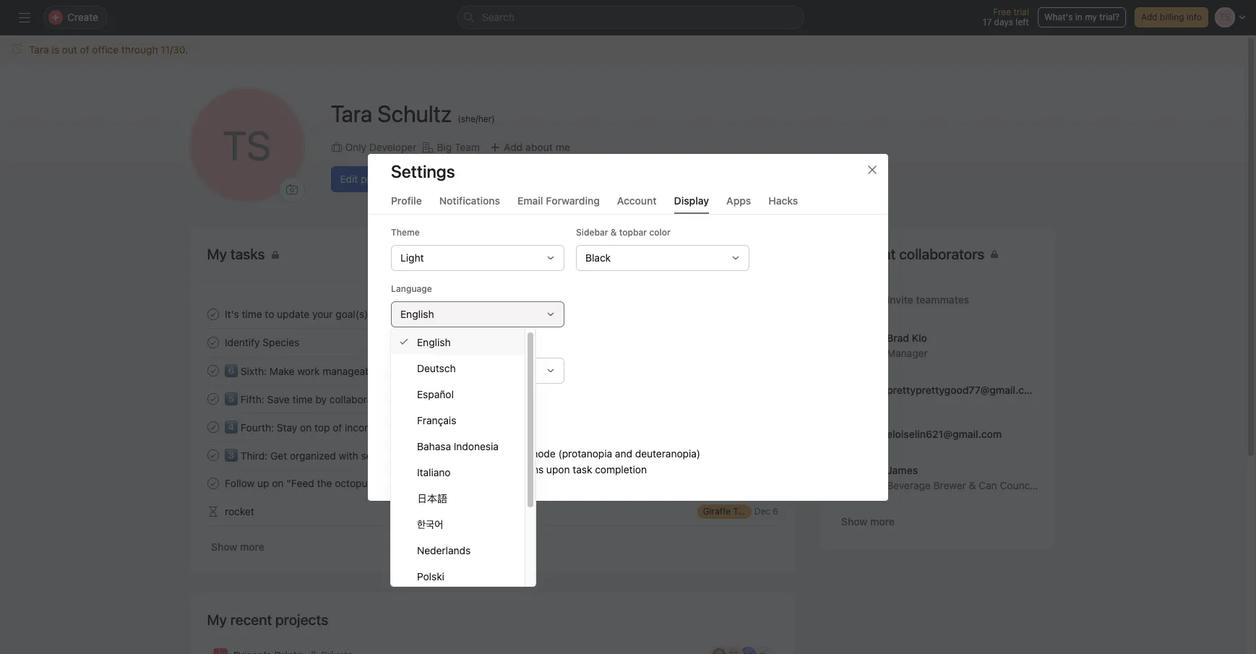 Task type: vqa. For each thing, say whether or not it's contained in the screenshot.
Marketing
no



Task type: locate. For each thing, give the bounding box(es) containing it.
3️⃣ third: get organized with sections
[[225, 450, 400, 462]]

1 horizontal spatial add
[[1142, 12, 1158, 22]]

1 horizontal spatial color
[[650, 227, 671, 238]]

5 completed checkbox from the top
[[204, 475, 222, 492]]

1 horizontal spatial on
[[300, 422, 312, 434]]

work down advanced
[[390, 422, 413, 434]]

1 vertical spatial english
[[417, 336, 451, 348]]

italiano
[[417, 466, 451, 478]]

more down "beverage"
[[870, 516, 895, 528]]

0 vertical spatial enable
[[406, 431, 437, 444]]

1 vertical spatial time
[[292, 393, 313, 406]]

completed image left 'follow'
[[204, 475, 222, 492]]

what's in my trial? button
[[1038, 7, 1127, 27]]

0 horizontal spatial work
[[297, 365, 320, 378]]

3 completed checkbox from the top
[[204, 418, 222, 436]]

& left can
[[969, 479, 976, 491]]

0 vertical spatial on
[[300, 422, 312, 434]]

2 enable from the top
[[406, 447, 437, 460]]

task down (protanopia
[[573, 463, 593, 476]]

giraffe testing
[[703, 506, 763, 517]]

fourth:
[[240, 422, 274, 434]]

français link
[[391, 407, 525, 433]]

notifications
[[440, 194, 500, 206]]

1 horizontal spatial time
[[292, 393, 313, 406]]

1 vertical spatial of
[[430, 340, 438, 350]]

in left my
[[1076, 12, 1083, 22]]

1 vertical spatial task
[[573, 463, 593, 476]]

Completed checkbox
[[204, 306, 222, 323], [204, 390, 222, 408], [204, 418, 222, 436], [204, 447, 222, 464], [204, 475, 222, 492]]

sidebar & topbar color
[[576, 227, 671, 238]]

0 vertical spatial english
[[401, 308, 434, 320]]

show more button
[[838, 509, 898, 535], [207, 534, 268, 560]]

in inside what's in my trial? button
[[1076, 12, 1083, 22]]

polski link
[[391, 563, 525, 589]]

of right out
[[80, 43, 89, 56]]

Completed checkbox
[[204, 334, 222, 351], [204, 362, 222, 379]]

the right "feed
[[317, 477, 332, 490]]

1 horizontal spatial the
[[441, 340, 454, 350]]

3️⃣
[[225, 450, 238, 462]]

task left row
[[434, 415, 454, 428]]

compact
[[440, 431, 481, 444]]

english up deutsch
[[417, 336, 451, 348]]

add for add billing info
[[1142, 12, 1158, 22]]

identify species
[[225, 336, 299, 349]]

completed image for it's
[[204, 306, 222, 323]]

james
[[887, 464, 918, 476]]

2 vertical spatial of
[[332, 422, 342, 434]]

0 horizontal spatial time
[[242, 308, 262, 320]]

completed image for 4️⃣
[[204, 418, 222, 436]]

show more button down "beverage"
[[838, 509, 898, 535]]

1 horizontal spatial in
[[1076, 12, 1083, 22]]

sections
[[361, 450, 400, 462]]

show more down "beverage"
[[841, 516, 895, 528]]

black
[[586, 251, 611, 264]]

completed checkbox left 6️⃣
[[204, 362, 222, 379]]

free
[[994, 7, 1012, 17]]

beverage
[[887, 479, 931, 491]]

1 vertical spatial color
[[440, 447, 463, 460]]

0 horizontal spatial on
[[272, 477, 283, 490]]

in left "asana" at bottom
[[393, 393, 401, 406]]

the
[[441, 340, 454, 350], [317, 477, 332, 490]]

1 vertical spatial completed image
[[204, 447, 222, 464]]

deutsch link
[[391, 355, 525, 381]]

1 vertical spatial completed checkbox
[[204, 362, 222, 379]]

color inside show task row numbers enable compact mode enable color blind friendly mode (protanopia and deuteranopia) show occasional celebrations upon task completion
[[440, 447, 463, 460]]

completed checkbox for 4️⃣
[[204, 418, 222, 436]]

show more down rocket
[[211, 541, 264, 553]]

completed image for 3️⃣
[[204, 447, 222, 464]]

recent projects
[[231, 612, 329, 628]]

0 vertical spatial work
[[297, 365, 320, 378]]

more down rocket
[[240, 541, 264, 553]]

color up the occasional
[[440, 447, 463, 460]]

asana
[[404, 393, 432, 406]]

completed checkbox left 3️⃣
[[204, 447, 222, 464]]

by
[[315, 393, 327, 406]]

hacks
[[769, 194, 799, 206]]

0 vertical spatial &
[[611, 227, 617, 238]]

tara
[[29, 43, 49, 56]]

out
[[62, 43, 77, 56]]

friendly
[[492, 447, 527, 460]]

completed checkbox left 4️⃣
[[204, 418, 222, 436]]

of right day
[[430, 340, 438, 350]]

work right make
[[297, 365, 320, 378]]

1 completed image from the top
[[204, 418, 222, 436]]

completed checkbox left 'follow'
[[204, 475, 222, 492]]

row
[[456, 415, 473, 428]]

email
[[518, 194, 544, 206]]

your
[[312, 308, 333, 320]]

info
[[1187, 12, 1203, 22]]

2 completed image from the top
[[204, 447, 222, 464]]

mode down numbers
[[484, 431, 510, 444]]

sixth:
[[240, 365, 267, 378]]

add left about
[[504, 141, 523, 153]]

completed checkbox left identify at the bottom left of the page
[[204, 334, 222, 351]]

1 enable from the top
[[406, 431, 437, 444]]

add left billing on the right top of page
[[1142, 12, 1158, 22]]

completed checkbox for identify species
[[204, 334, 222, 351]]

species
[[262, 336, 299, 349]]

edit profile button
[[331, 166, 400, 192]]

1 vertical spatial more
[[240, 541, 264, 553]]

1 horizontal spatial show more
[[841, 516, 895, 528]]

on
[[300, 422, 312, 434], [272, 477, 283, 490]]

time left to
[[242, 308, 262, 320]]

in
[[1076, 12, 1083, 22], [393, 393, 401, 406]]

1 completed image from the top
[[204, 306, 222, 323]]

0 horizontal spatial add
[[504, 141, 523, 153]]

completed checkbox for follow
[[204, 475, 222, 492]]

completed checkbox left it's
[[204, 306, 222, 323]]

show more
[[841, 516, 895, 528], [211, 541, 264, 553]]

0 vertical spatial completed image
[[204, 418, 222, 436]]

3 completed image from the top
[[204, 362, 222, 379]]

more
[[870, 516, 895, 528], [240, 541, 264, 553]]

0 vertical spatial in
[[1076, 12, 1083, 22]]

4 completed image from the top
[[204, 390, 222, 408]]

日本語 link
[[391, 485, 525, 511]]

show more for the right show more button
[[841, 516, 895, 528]]

of right the top
[[332, 422, 342, 434]]

1 horizontal spatial work
[[390, 422, 413, 434]]

show more button down rocket
[[207, 534, 268, 560]]

1 horizontal spatial more
[[870, 516, 895, 528]]

français
[[417, 414, 457, 426]]

completed image left 4️⃣
[[204, 418, 222, 436]]

4 completed checkbox from the top
[[204, 447, 222, 464]]

enable down the français
[[406, 431, 437, 444]]

3 completed image from the top
[[204, 475, 222, 492]]

(she/her)
[[458, 113, 495, 124]]

time left the by
[[292, 393, 313, 406]]

0 vertical spatial task
[[434, 415, 454, 428]]

completed image left 5️⃣
[[204, 390, 222, 408]]

한국어
[[417, 518, 444, 530]]

first
[[391, 340, 410, 350]]

1 vertical spatial enable
[[406, 447, 437, 460]]

1 vertical spatial in
[[393, 393, 401, 406]]

english down language
[[401, 308, 434, 320]]

james beverage brewer & can councilor
[[887, 464, 1045, 491]]

ts button
[[189, 88, 305, 203]]

black button
[[576, 245, 750, 271]]

ts
[[223, 121, 271, 169]]

dependencies image
[[207, 506, 219, 517]]

left
[[1016, 17, 1030, 27]]

completed image left it's
[[204, 306, 222, 323]]

1 completed checkbox from the top
[[204, 306, 222, 323]]

color up black dropdown button
[[650, 227, 671, 238]]

1 horizontal spatial of
[[332, 422, 342, 434]]

add inside add billing info "button"
[[1142, 12, 1158, 22]]

of
[[80, 43, 89, 56], [430, 340, 438, 350], [332, 422, 342, 434]]

completed image for 6️⃣
[[204, 362, 222, 379]]

completed image for 5️⃣
[[204, 390, 222, 408]]

& left topbar
[[611, 227, 617, 238]]

add inside add about me button
[[504, 141, 523, 153]]

2 completed image from the top
[[204, 334, 222, 351]]

1 completed checkbox from the top
[[204, 334, 222, 351]]

theme
[[391, 227, 420, 238]]

add about me
[[504, 141, 571, 153]]

dec
[[754, 506, 771, 517]]

0 horizontal spatial mode
[[484, 431, 510, 444]]

edit profile
[[340, 172, 391, 185]]

0 horizontal spatial of
[[80, 43, 89, 56]]

1 vertical spatial show more
[[211, 541, 264, 553]]

numbers
[[476, 415, 517, 428]]

color
[[650, 227, 671, 238], [440, 447, 463, 460]]

forwarding
[[546, 194, 600, 206]]

0 horizontal spatial in
[[393, 393, 401, 406]]

0 horizontal spatial color
[[440, 447, 463, 460]]

1 vertical spatial the
[[317, 477, 332, 490]]

light button
[[391, 245, 565, 271]]

the left week
[[441, 340, 454, 350]]

my
[[207, 612, 227, 628]]

0 vertical spatial show more
[[841, 516, 895, 528]]

1 vertical spatial on
[[272, 477, 283, 490]]

0 horizontal spatial show more button
[[207, 534, 268, 560]]

1 vertical spatial add
[[504, 141, 523, 153]]

completed checkbox left 5️⃣
[[204, 390, 222, 408]]

0 horizontal spatial task
[[434, 415, 454, 428]]

completed image left 6️⃣
[[204, 362, 222, 379]]

2 completed checkbox from the top
[[204, 362, 222, 379]]

0 vertical spatial more
[[870, 516, 895, 528]]

2 vertical spatial completed image
[[204, 475, 222, 492]]

1 horizontal spatial task
[[573, 463, 593, 476]]

0 horizontal spatial show more
[[211, 541, 264, 553]]

third:
[[240, 450, 267, 462]]

0 vertical spatial add
[[1142, 12, 1158, 22]]

email forwarding button
[[518, 194, 600, 214]]

2 completed checkbox from the top
[[204, 390, 222, 408]]

completed image
[[204, 306, 222, 323], [204, 334, 222, 351], [204, 362, 222, 379], [204, 390, 222, 408]]

4️⃣ fourth: stay on top of incoming work
[[225, 422, 413, 434]]

0 horizontal spatial more
[[240, 541, 264, 553]]

1 vertical spatial mode
[[530, 447, 556, 460]]

on left the top
[[300, 422, 312, 434]]

enable up italiano
[[406, 447, 437, 460]]

1 horizontal spatial &
[[969, 479, 976, 491]]

on right up
[[272, 477, 283, 490]]

completed image for identify
[[204, 334, 222, 351]]

0 vertical spatial completed checkbox
[[204, 334, 222, 351]]

to
[[265, 308, 274, 320]]

polski
[[417, 570, 445, 583]]

save
[[267, 393, 289, 406]]

eloiselin621@gmail.com link
[[820, 412, 1056, 456]]

identify
[[225, 336, 260, 349]]

prettyprettygood77@gmail.com
[[887, 384, 1039, 396]]

completed image left 3️⃣
[[204, 447, 222, 464]]

0 vertical spatial time
[[242, 308, 262, 320]]

work
[[297, 365, 320, 378], [390, 422, 413, 434]]

close image
[[867, 164, 879, 175]]

bahasa
[[417, 440, 451, 452]]

completed image
[[204, 418, 222, 436], [204, 447, 222, 464], [204, 475, 222, 492]]

completed image left identify at the bottom left of the page
[[204, 334, 222, 351]]

2 horizontal spatial of
[[430, 340, 438, 350]]

1 vertical spatial &
[[969, 479, 976, 491]]

mode up upon
[[530, 447, 556, 460]]



Task type: describe. For each thing, give the bounding box(es) containing it.
prettyprettygood77@gmail.com link
[[820, 368, 1056, 412]]

add billing info button
[[1135, 7, 1209, 27]]

more for left show more button
[[240, 541, 264, 553]]

add billing info
[[1142, 12, 1203, 22]]

only developer
[[345, 141, 417, 153]]

office
[[92, 43, 119, 56]]

profile
[[391, 194, 422, 206]]

profile
[[361, 172, 391, 185]]

frequent collaborators
[[838, 246, 985, 263]]

english link
[[391, 329, 525, 355]]

nederlands link
[[391, 537, 525, 563]]

hacks button
[[769, 194, 799, 214]]

it's
[[225, 308, 239, 320]]

up
[[257, 477, 269, 490]]

search
[[482, 11, 515, 23]]

5️⃣ fifth: save time by collaborating in asana
[[225, 393, 432, 406]]

1 vertical spatial work
[[390, 422, 413, 434]]

goal(s)
[[335, 308, 368, 320]]

tara schultz (she/her)
[[331, 99, 495, 127]]

trial?
[[1100, 12, 1120, 22]]

topbar
[[620, 227, 647, 238]]

italiano link
[[391, 459, 525, 485]]

stay
[[277, 422, 297, 434]]

dec 6
[[754, 506, 779, 517]]

octopus!"
[[335, 477, 380, 490]]

view
[[717, 249, 736, 260]]

6️⃣
[[225, 365, 238, 378]]

completed checkbox for 3️⃣
[[204, 447, 222, 464]]

incoming
[[345, 422, 387, 434]]

display
[[674, 194, 710, 206]]

1 horizontal spatial mode
[[530, 447, 556, 460]]

0 vertical spatial mode
[[484, 431, 510, 444]]

settings
[[391, 161, 455, 181]]

add for add about me
[[504, 141, 523, 153]]

light
[[401, 251, 424, 264]]

can
[[979, 479, 997, 491]]

profile button
[[391, 194, 422, 214]]

only
[[345, 141, 367, 153]]

through
[[121, 43, 158, 56]]

completed checkbox for it's
[[204, 306, 222, 323]]

"feed
[[286, 477, 314, 490]]

billing
[[1161, 12, 1185, 22]]

blind
[[466, 447, 489, 460]]

about
[[526, 141, 553, 153]]

0 horizontal spatial &
[[611, 227, 617, 238]]

brad klo
[[887, 332, 927, 344]]

language
[[391, 283, 432, 294]]

4️⃣
[[225, 422, 238, 434]]

completion
[[595, 463, 647, 476]]

español link
[[391, 381, 525, 407]]

upon
[[547, 463, 570, 476]]

rocket
[[225, 506, 254, 518]]

my recent projects
[[207, 612, 329, 628]]

giraffe testing link
[[697, 504, 763, 519]]

options
[[435, 396, 466, 407]]

日本語
[[417, 492, 448, 504]]

& inside james beverage brewer & can councilor
[[969, 479, 976, 491]]

search list box
[[458, 6, 805, 29]]

completed checkbox for 5️⃣
[[204, 390, 222, 408]]

update
[[277, 308, 309, 320]]

tara is out of office through 11/30.
[[29, 43, 188, 56]]

what's in my trial?
[[1045, 12, 1120, 22]]

11/30.
[[161, 43, 188, 56]]

big
[[437, 141, 452, 153]]

fifth:
[[240, 393, 264, 406]]

6
[[773, 506, 779, 517]]

account button
[[617, 194, 657, 214]]

completed checkbox for 6️⃣ sixth: make work manageable
[[204, 362, 222, 379]]

show more for left show more button
[[211, 541, 264, 553]]

español
[[417, 388, 454, 400]]

add about me button
[[486, 134, 574, 160]]

tasks
[[750, 249, 772, 260]]

completed image for follow
[[204, 475, 222, 492]]

0 horizontal spatial the
[[317, 477, 332, 490]]

6️⃣ sixth: make work manageable
[[225, 365, 379, 378]]

councilor
[[1000, 479, 1045, 491]]

team
[[455, 141, 480, 153]]

0 vertical spatial color
[[650, 227, 671, 238]]

more for the right show more button
[[870, 516, 895, 528]]

manageable
[[322, 365, 379, 378]]

english inside dropdown button
[[401, 308, 434, 320]]

globe image
[[216, 652, 225, 654]]

bahasa indonesia
[[417, 440, 499, 452]]

account
[[617, 194, 657, 206]]

show task row numbers enable compact mode enable color blind friendly mode (protanopia and deuteranopia) show occasional celebrations upon task completion
[[406, 415, 701, 476]]

trial
[[1014, 7, 1030, 17]]

day
[[412, 340, 427, 350]]

1 horizontal spatial show more button
[[838, 509, 898, 535]]

deuteranopia)
[[636, 447, 701, 460]]

0 vertical spatial the
[[441, 340, 454, 350]]

top
[[314, 422, 330, 434]]

brad klo manager
[[887, 332, 928, 359]]

testing
[[733, 506, 763, 517]]

0 vertical spatial of
[[80, 43, 89, 56]]

bahasa indonesia link
[[391, 433, 525, 459]]

manager
[[887, 347, 928, 359]]

upload new photo image
[[286, 184, 298, 196]]

occasional
[[434, 463, 484, 476]]

developer
[[369, 141, 417, 153]]

and
[[615, 447, 633, 460]]

get
[[270, 450, 287, 462]]

eloiselin621@gmail.com
[[887, 428, 1002, 440]]

brewer
[[934, 479, 966, 491]]

make
[[269, 365, 294, 378]]



